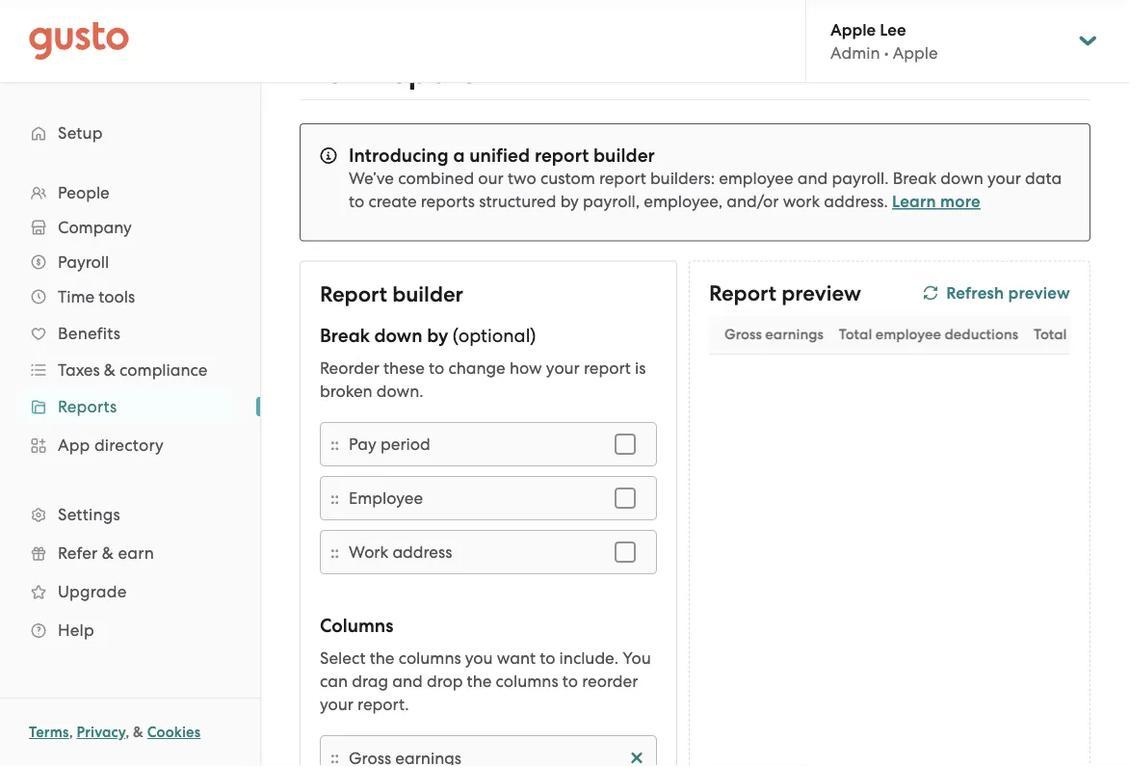 Task type: locate. For each thing, give the bounding box(es) containing it.
introducing a unified report builder alert
[[300, 123, 1091, 241]]

by left (optional)
[[427, 324, 448, 346]]

report up payroll,
[[599, 169, 646, 188]]

setup link
[[19, 116, 241, 150]]

preview
[[782, 281, 862, 306], [1009, 283, 1071, 303]]

0 horizontal spatial your
[[320, 694, 354, 714]]

1 , from the left
[[69, 724, 73, 741]]

your left data
[[988, 169, 1022, 188]]

preview for report preview
[[782, 281, 862, 306]]

1 horizontal spatial break
[[893, 169, 937, 188]]

break
[[893, 169, 937, 188], [320, 324, 370, 346]]

employee up and/or
[[719, 169, 794, 188]]

builder up payroll,
[[594, 144, 655, 166]]

,
[[69, 724, 73, 741], [125, 724, 129, 741]]

0 vertical spatial down
[[941, 169, 984, 188]]

down up more
[[941, 169, 984, 188]]

0 horizontal spatial apple
[[831, 20, 876, 39]]

1 horizontal spatial down
[[941, 169, 984, 188]]

1 vertical spatial break
[[320, 324, 370, 346]]

report up the reorder
[[320, 281, 387, 306]]

down up the these on the left top of the page
[[374, 324, 423, 346]]

1 horizontal spatial by
[[561, 192, 579, 211]]

report inside we've combined our two custom report builders: employee and payroll. break down your data to create reports structured by payroll, employee, and/or work address.
[[599, 169, 646, 188]]

& right the 'taxes'
[[104, 360, 116, 380]]

builder up the break down by (optional)
[[392, 281, 464, 306]]

columns up drop
[[399, 648, 461, 667]]

report up introducing
[[378, 53, 473, 92]]

preview up total employer
[[1009, 283, 1071, 303]]

cookies button
[[147, 721, 201, 744]]

total right earnings
[[839, 325, 872, 343]]

0 horizontal spatial total
[[839, 325, 872, 343]]

employee
[[349, 488, 423, 507]]

0 vertical spatial &
[[104, 360, 116, 380]]

2 :: from the top
[[331, 488, 339, 508]]

•
[[884, 43, 889, 62]]

:: for employee
[[331, 488, 339, 508]]

, left 'cookies' on the left of the page
[[125, 724, 129, 741]]

& inside 'refer & earn' "link"
[[102, 544, 114, 563]]

learn
[[893, 192, 937, 212]]

terms
[[29, 724, 69, 741]]

1 vertical spatial by
[[427, 324, 448, 346]]

2 total from the left
[[1034, 325, 1067, 343]]

0 horizontal spatial ,
[[69, 724, 73, 741]]

create
[[369, 192, 417, 211]]

1 vertical spatial ::
[[331, 488, 339, 508]]

0 horizontal spatial employee
[[719, 169, 794, 188]]

0 vertical spatial your
[[988, 169, 1022, 188]]

terms , privacy , & cookies
[[29, 724, 201, 741]]

0 vertical spatial ::
[[331, 434, 339, 454]]

to right the these on the left top of the page
[[429, 358, 445, 377]]

payroll
[[58, 253, 109, 272]]

to down include.
[[563, 671, 578, 691]]

employee down module__icon___go7vc
[[876, 325, 942, 343]]

drop
[[427, 671, 463, 691]]

terms link
[[29, 724, 69, 741]]

:: left pay in the bottom left of the page
[[331, 434, 339, 454]]

columns
[[320, 614, 394, 637]]

total
[[839, 325, 872, 343], [1034, 325, 1067, 343]]

work address
[[349, 542, 453, 561]]

3 :: from the top
[[331, 542, 339, 562]]

0 horizontal spatial report
[[320, 281, 387, 306]]

0 vertical spatial columns
[[399, 648, 461, 667]]

report up "gross"
[[709, 281, 777, 306]]

people button
[[19, 175, 241, 210]]

earn
[[118, 544, 154, 563]]

report left is
[[584, 358, 631, 377]]

1 horizontal spatial report
[[709, 281, 777, 306]]

1 vertical spatial &
[[102, 544, 114, 563]]

0 vertical spatial apple
[[831, 20, 876, 39]]

0 horizontal spatial columns
[[399, 648, 461, 667]]

break up 'learn'
[[893, 169, 937, 188]]

apple
[[831, 20, 876, 39], [893, 43, 938, 62]]

our
[[478, 169, 504, 188]]

to down we've
[[349, 192, 365, 211]]

report
[[378, 53, 473, 92], [535, 144, 589, 166], [599, 169, 646, 188], [584, 358, 631, 377]]

want
[[497, 648, 536, 667]]

and up work
[[798, 169, 828, 188]]

0 horizontal spatial down
[[374, 324, 423, 346]]

1 vertical spatial the
[[467, 671, 492, 691]]

by down custom
[[561, 192, 579, 211]]

builder inside alert
[[594, 144, 655, 166]]

break up the reorder
[[320, 324, 370, 346]]

0 horizontal spatial break
[[320, 324, 370, 346]]

taxes
[[58, 360, 100, 380]]

preview inside button
[[1009, 283, 1071, 303]]

reports
[[421, 192, 475, 211]]

0 horizontal spatial preview
[[782, 281, 862, 306]]

more
[[941, 192, 981, 212]]

2 report from the left
[[709, 281, 777, 306]]

by
[[561, 192, 579, 211], [427, 324, 448, 346]]

tools
[[99, 287, 135, 306]]

your inside we've combined our two custom report builders: employee and payroll. break down your data to create reports structured by payroll, employee, and/or work address.
[[988, 169, 1022, 188]]

refer & earn
[[58, 544, 154, 563]]

1 horizontal spatial and
[[798, 169, 828, 188]]

employee
[[719, 169, 794, 188], [876, 325, 942, 343]]

& for earn
[[102, 544, 114, 563]]

you
[[465, 648, 493, 667]]

1 report from the left
[[320, 281, 387, 306]]

0 vertical spatial by
[[561, 192, 579, 211]]

columns
[[399, 648, 461, 667], [496, 671, 559, 691]]

0 vertical spatial and
[[798, 169, 828, 188]]

your right how
[[546, 358, 580, 377]]

we've combined our two custom report builders: employee and payroll. break down your data to create reports structured by payroll, employee, and/or work address.
[[349, 169, 1062, 211]]

address
[[393, 542, 453, 561]]

structured
[[479, 192, 557, 211]]

& for compliance
[[104, 360, 116, 380]]

preview up earnings
[[782, 281, 862, 306]]

report
[[320, 281, 387, 306], [709, 281, 777, 306]]

, left the privacy
[[69, 724, 73, 741]]

the down you
[[467, 671, 492, 691]]

the
[[370, 648, 395, 667], [467, 671, 492, 691]]

your down can
[[320, 694, 354, 714]]

total left employer in the right top of the page
[[1034, 325, 1067, 343]]

0 vertical spatial builder
[[594, 144, 655, 166]]

and
[[798, 169, 828, 188], [392, 671, 423, 691]]

report inside reorder these to change how your report is broken down.
[[584, 358, 631, 377]]

list
[[0, 175, 260, 650]]

the up drag
[[370, 648, 395, 667]]

1 horizontal spatial the
[[467, 671, 492, 691]]

1 horizontal spatial employee
[[876, 325, 942, 343]]

:: for work address
[[331, 542, 339, 562]]

:: left the employee
[[331, 488, 339, 508]]

None checkbox
[[604, 423, 647, 465], [604, 477, 647, 519], [604, 531, 647, 573], [604, 423, 647, 465], [604, 477, 647, 519], [604, 531, 647, 573]]

&
[[104, 360, 116, 380], [102, 544, 114, 563], [133, 724, 144, 741]]

down
[[941, 169, 984, 188], [374, 324, 423, 346]]

0 vertical spatial break
[[893, 169, 937, 188]]

pay period
[[349, 434, 431, 453]]

and inside 'select the columns you want to include. you can drag and drop the columns to reorder your report.'
[[392, 671, 423, 691]]

0 vertical spatial employee
[[719, 169, 794, 188]]

1 horizontal spatial your
[[546, 358, 580, 377]]

0 horizontal spatial builder
[[392, 281, 464, 306]]

::
[[331, 434, 339, 454], [331, 488, 339, 508], [331, 542, 339, 562]]

& left earn
[[102, 544, 114, 563]]

report builder
[[320, 281, 464, 306]]

apple right •
[[893, 43, 938, 62]]

2 horizontal spatial your
[[988, 169, 1022, 188]]

report preview
[[709, 281, 862, 306]]

2 vertical spatial ::
[[331, 542, 339, 562]]

apple up admin
[[831, 20, 876, 39]]

your inside reorder these to change how your report is broken down.
[[546, 358, 580, 377]]

1 total from the left
[[839, 325, 872, 343]]

deductions
[[945, 325, 1019, 343]]

& left 'cookies' on the left of the page
[[133, 724, 144, 741]]

0 horizontal spatial and
[[392, 671, 423, 691]]

1 horizontal spatial total
[[1034, 325, 1067, 343]]

builder
[[594, 144, 655, 166], [392, 281, 464, 306]]

introducing
[[349, 144, 449, 166]]

2 vertical spatial your
[[320, 694, 354, 714]]

and up report.
[[392, 671, 423, 691]]

columns down want on the bottom of the page
[[496, 671, 559, 691]]

change
[[449, 358, 506, 377]]

total employee deductions
[[839, 325, 1019, 343]]

1 horizontal spatial ,
[[125, 724, 129, 741]]

1 horizontal spatial builder
[[594, 144, 655, 166]]

1 :: from the top
[[331, 434, 339, 454]]

& inside taxes & compliance dropdown button
[[104, 360, 116, 380]]

to inside reorder these to change how your report is broken down.
[[429, 358, 445, 377]]

reorder these to change how your report is broken down.
[[320, 358, 646, 400]]

preview for refresh preview
[[1009, 283, 1071, 303]]

privacy link
[[77, 724, 125, 741]]

1 vertical spatial columns
[[496, 671, 559, 691]]

1 horizontal spatial apple
[[893, 43, 938, 62]]

payroll button
[[19, 245, 241, 279]]

reorder
[[582, 671, 638, 691]]

1 vertical spatial employee
[[876, 325, 942, 343]]

compliance
[[120, 360, 208, 380]]

time
[[58, 287, 95, 306]]

setup
[[58, 123, 103, 143]]

select the columns you want to include. you can drag and drop the columns to reorder your report.
[[320, 648, 651, 714]]

0 horizontal spatial the
[[370, 648, 395, 667]]

1 vertical spatial your
[[546, 358, 580, 377]]

1 horizontal spatial preview
[[1009, 283, 1071, 303]]

1 vertical spatial and
[[392, 671, 423, 691]]

:: left work
[[331, 542, 339, 562]]



Task type: describe. For each thing, give the bounding box(es) containing it.
admin
[[831, 43, 880, 62]]

2 vertical spatial &
[[133, 724, 144, 741]]

company button
[[19, 210, 241, 245]]

refresh
[[947, 283, 1005, 303]]

reports link
[[19, 389, 241, 424]]

work
[[349, 542, 389, 561]]

down inside we've combined our two custom report builders: employee and payroll. break down your data to create reports structured by payroll, employee, and/or work address.
[[941, 169, 984, 188]]

company
[[58, 218, 132, 237]]

you
[[623, 648, 651, 667]]

benefits
[[58, 324, 121, 343]]

1 horizontal spatial columns
[[496, 671, 559, 691]]

a
[[453, 144, 465, 166]]

gusto navigation element
[[0, 83, 260, 680]]

total for total employer
[[1034, 325, 1067, 343]]

how
[[510, 358, 542, 377]]

0 horizontal spatial by
[[427, 324, 448, 346]]

employee,
[[644, 192, 723, 211]]

settings link
[[19, 497, 241, 532]]

refer & earn link
[[19, 536, 241, 571]]

can
[[320, 671, 348, 691]]

data
[[1026, 169, 1062, 188]]

gross earnings
[[725, 325, 824, 343]]

privacy
[[77, 724, 125, 741]]

address.
[[824, 192, 888, 211]]

reorder
[[320, 358, 380, 377]]

your inside 'select the columns you want to include. you can drag and drop the columns to reorder your report.'
[[320, 694, 354, 714]]

break inside we've combined our two custom report builders: employee and payroll. break down your data to create reports structured by payroll, employee, and/or work address.
[[893, 169, 937, 188]]

1 vertical spatial builder
[[392, 281, 464, 306]]

app directory
[[58, 436, 164, 455]]

gross
[[725, 325, 762, 343]]

refresh preview button
[[924, 281, 1071, 307]]

drag
[[352, 671, 388, 691]]

two
[[508, 169, 537, 188]]

include.
[[560, 648, 619, 667]]

employee inside we've combined our two custom report builders: employee and payroll. break down your data to create reports structured by payroll, employee, and/or work address.
[[719, 169, 794, 188]]

break down by (optional)
[[320, 324, 536, 346]]

time tools
[[58, 287, 135, 306]]

is
[[635, 358, 646, 377]]

2 , from the left
[[125, 724, 129, 741]]

home image
[[29, 22, 129, 60]]

app directory link
[[19, 428, 241, 463]]

0 vertical spatial the
[[370, 648, 395, 667]]

1 vertical spatial down
[[374, 324, 423, 346]]

total for total employee deductions
[[839, 325, 872, 343]]

builders:
[[650, 169, 715, 188]]

total employer
[[1034, 325, 1130, 343]]

payroll.
[[832, 169, 889, 188]]

upgrade link
[[19, 574, 241, 609]]

learn more link
[[893, 192, 981, 212]]

payroll,
[[583, 192, 640, 211]]

these
[[384, 358, 425, 377]]

unified
[[470, 144, 530, 166]]

pay
[[349, 434, 377, 453]]

work
[[783, 192, 820, 211]]

to right want on the bottom of the page
[[540, 648, 556, 667]]

report for report builder
[[320, 281, 387, 306]]

taxes & compliance
[[58, 360, 208, 380]]

:: for pay period
[[331, 434, 339, 454]]

employer
[[1071, 325, 1130, 343]]

lee
[[880, 20, 906, 39]]

we've
[[349, 169, 394, 188]]

app
[[58, 436, 90, 455]]

report.
[[358, 694, 409, 714]]

to inside we've combined our two custom report builders: employee and payroll. break down your data to create reports structured by payroll, employee, and/or work address.
[[349, 192, 365, 211]]

taxes & compliance button
[[19, 353, 241, 387]]

time tools button
[[19, 279, 241, 314]]

period
[[381, 434, 431, 453]]

broken
[[320, 381, 373, 400]]

upgrade
[[58, 582, 127, 601]]

help
[[58, 621, 94, 640]]

module__icon___go7vc image
[[924, 285, 939, 301]]

combined
[[398, 169, 474, 188]]

refer
[[58, 544, 98, 563]]

1 vertical spatial apple
[[893, 43, 938, 62]]

new
[[300, 53, 370, 92]]

(optional)
[[453, 324, 536, 346]]

by inside we've combined our two custom report builders: employee and payroll. break down your data to create reports structured by payroll, employee, and/or work address.
[[561, 192, 579, 211]]

learn more
[[893, 192, 981, 212]]

report up custom
[[535, 144, 589, 166]]

people
[[58, 183, 110, 202]]

earnings
[[766, 325, 824, 343]]

refresh preview
[[947, 283, 1071, 303]]

new report
[[300, 53, 473, 92]]

and/or
[[727, 192, 779, 211]]

custom
[[541, 169, 595, 188]]

benefits link
[[19, 316, 241, 351]]

apple lee admin • apple
[[831, 20, 938, 62]]

list containing people
[[0, 175, 260, 650]]

reports
[[58, 397, 117, 416]]

and inside we've combined our two custom report builders: employee and payroll. break down your data to create reports structured by payroll, employee, and/or work address.
[[798, 169, 828, 188]]

report for report preview
[[709, 281, 777, 306]]

settings
[[58, 505, 120, 524]]



Task type: vqa. For each thing, say whether or not it's contained in the screenshot.
Time Tools dropdown button
yes



